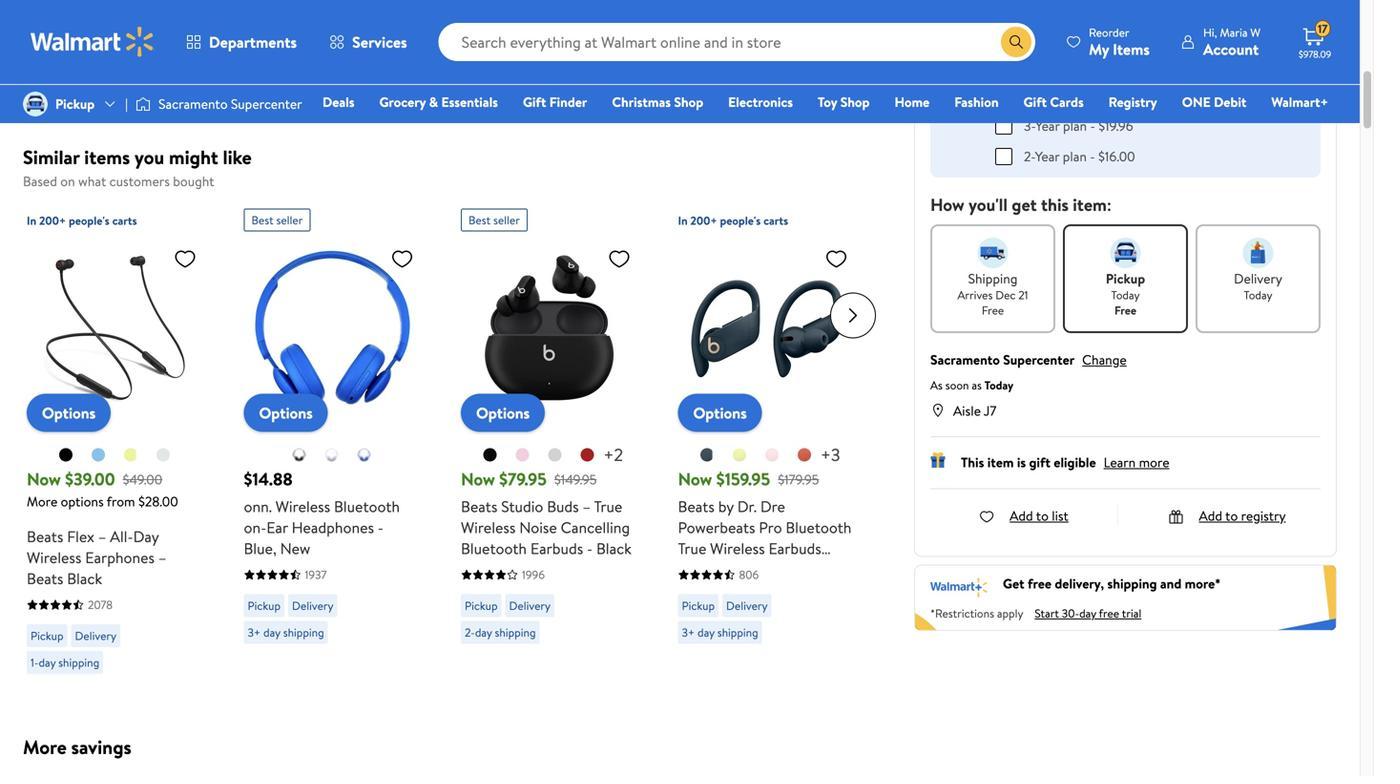 Task type: locate. For each thing, give the bounding box(es) containing it.
1 gift from the left
[[523, 93, 546, 111]]

pink image
[[515, 447, 530, 463]]

more left savings
[[23, 734, 67, 760]]

0 horizontal spatial $169.00
[[945, 4, 989, 23]]

shipping down my592ll/a
[[718, 624, 759, 641]]

bluetooth down the blue image
[[334, 496, 400, 517]]

intent image for delivery image
[[1243, 237, 1274, 268]]

lava red image
[[797, 447, 812, 463]]

0 horizontal spatial 200+
[[39, 212, 66, 229]]

0 vertical spatial free
[[1028, 574, 1052, 593]]

1 3+ day shipping from the left
[[248, 624, 324, 641]]

2 3+ from the left
[[682, 624, 695, 641]]

1 shop from the left
[[674, 93, 704, 111]]

1 vertical spatial plan
[[1063, 116, 1087, 135]]

product group containing now $39.00
[[27, 201, 204, 682]]

beats flex – all-day wireless earphones – beats black image
[[27, 239, 204, 417]]

options link up purple icon
[[244, 394, 328, 432]]

0 horizontal spatial carts
[[112, 212, 137, 229]]

1 vertical spatial sacramento
[[931, 350, 1000, 369]]

2-day shipping
[[465, 624, 536, 641]]

true
[[594, 496, 623, 517], [678, 538, 707, 559]]

black image left pink icon
[[483, 447, 498, 463]]

options link up flame blue image
[[27, 394, 111, 432]]

2 $169.00 button from the left
[[1010, 0, 1082, 28]]

intent image for shipping image
[[978, 237, 1009, 268]]

3 $169.00 button from the left
[[1090, 0, 1162, 28]]

day
[[1080, 605, 1097, 622], [263, 624, 280, 641], [475, 624, 492, 641], [698, 624, 715, 641], [39, 654, 56, 671]]

new
[[280, 538, 310, 559]]

add left registry
[[1199, 506, 1223, 525]]

options up navy icon
[[694, 402, 747, 423]]

- inside now $79.95 $149.95 beats studio buds – true wireless noise cancelling bluetooth earbuds - black
[[587, 538, 593, 559]]

options link up pink icon
[[461, 394, 545, 432]]

1 horizontal spatial supercenter
[[1003, 350, 1075, 369]]

0 vertical spatial sacramento
[[159, 94, 228, 113]]

0 horizontal spatial best seller
[[252, 212, 303, 228]]

debit
[[1214, 93, 1247, 111]]

2 gift from the left
[[1024, 93, 1047, 111]]

add to list
[[1010, 506, 1069, 525]]

&
[[429, 93, 438, 111]]

2 product group from the left
[[244, 201, 421, 682]]

free left trial
[[1099, 605, 1120, 622]]

30-
[[1062, 605, 1080, 622]]

3 product group from the left
[[461, 201, 639, 682]]

registry
[[1109, 93, 1158, 111]]

1 horizontal spatial free
[[1115, 302, 1137, 318]]

0 vertical spatial 2-
[[1024, 147, 1035, 165]]

black image
[[58, 447, 73, 463], [291, 447, 307, 463], [483, 447, 498, 463]]

1 $169.00 from the left
[[945, 4, 989, 23]]

options up flame blue image
[[42, 402, 96, 423]]

2 seller from the left
[[494, 212, 520, 228]]

1 horizontal spatial people's
[[720, 212, 761, 229]]

as
[[931, 377, 943, 393]]

my592ll/a
[[678, 580, 755, 601]]

bluetooth up navy,
[[786, 517, 852, 538]]

grocery & essentials
[[379, 93, 498, 111]]

0 horizontal spatial 3+
[[248, 624, 261, 641]]

more left options
[[27, 492, 58, 511]]

wireless left noise
[[461, 517, 516, 538]]

item:
[[1073, 193, 1112, 216]]

0 horizontal spatial people's
[[69, 212, 110, 229]]

options for now $39.00
[[42, 402, 96, 423]]

0 horizontal spatial 3+ day shipping
[[248, 624, 324, 641]]

1 options from the left
[[42, 402, 96, 423]]

today down intent image for delivery
[[1244, 287, 1273, 303]]

1 3+ from the left
[[248, 624, 261, 641]]

add
[[996, 73, 1020, 91], [1010, 506, 1034, 525], [1199, 506, 1223, 525]]

plan for $16.00
[[1063, 147, 1087, 165]]

2 shop from the left
[[841, 93, 870, 111]]

to left the list
[[1037, 506, 1049, 525]]

charging
[[710, 559, 771, 580]]

3 now from the left
[[678, 467, 712, 491]]

– right buds
[[583, 496, 591, 517]]

2 $169.00 from the left
[[1025, 4, 1068, 23]]

1 seller from the left
[[276, 212, 303, 228]]

1 vertical spatial black
[[67, 568, 102, 589]]

1 best seller from the left
[[252, 212, 303, 228]]

purple image
[[324, 447, 339, 463]]

supercenter left change button
[[1003, 350, 1075, 369]]

toy
[[818, 93, 838, 111]]

gift down a
[[1024, 93, 1047, 111]]

0 horizontal spatial black image
[[58, 447, 73, 463]]

wireless inside '$14.88 onn. wireless bluetooth on-ear headphones - blue, new'
[[276, 496, 330, 517]]

add a protection plan what's covered
[[996, 73, 1218, 91]]

more inside now $39.00 $49.00 more options from $28.00
[[27, 492, 58, 511]]

$169.00 button up "items"
[[1090, 0, 1162, 28]]

item
[[988, 453, 1014, 471]]

plan down 3-year plan - $19.96
[[1063, 147, 1087, 165]]

|
[[125, 94, 128, 113]]

now up options
[[27, 467, 61, 491]]

1 people's from the left
[[69, 212, 110, 229]]

1 horizontal spatial best
[[469, 212, 491, 228]]

2 carts from the left
[[764, 212, 789, 229]]

3+ down blue,
[[248, 624, 261, 641]]

- right the headphones
[[378, 517, 384, 538]]

beats left flex
[[27, 526, 63, 547]]

beats left studio
[[461, 496, 498, 517]]

1 vertical spatial true
[[678, 538, 707, 559]]

add to favorites list, beats studio buds – true wireless noise cancelling bluetooth earbuds - black image
[[608, 247, 631, 271]]

supercenter for sacramento supercenter
[[231, 94, 302, 113]]

1 vertical spatial supercenter
[[1003, 350, 1075, 369]]

2 horizontal spatial $169.00 button
[[1090, 0, 1162, 28]]

1 horizontal spatial black image
[[291, 447, 307, 463]]

1 black image from the left
[[58, 447, 73, 463]]

true down '$149.95'
[[594, 496, 623, 517]]

options up pink icon
[[476, 402, 530, 423]]

delivery today
[[1234, 269, 1283, 303]]

black inside now $79.95 $149.95 beats studio buds – true wireless noise cancelling bluetooth earbuds - black
[[597, 538, 632, 559]]

1 horizontal spatial seller
[[494, 212, 520, 228]]

christmas
[[612, 93, 671, 111]]

walmart image
[[31, 27, 155, 57]]

earbuds inside now $79.95 $149.95 beats studio buds – true wireless noise cancelling bluetooth earbuds - black
[[531, 538, 583, 559]]

search icon image
[[1009, 34, 1024, 50]]

shipping for $79.95
[[495, 624, 536, 641]]

is
[[1017, 453, 1026, 471]]

1996
[[522, 567, 545, 583]]

$16.00
[[1099, 147, 1136, 165]]

year down gift cards link
[[1036, 116, 1060, 135]]

2-year plan - $16.00
[[1024, 147, 1136, 165]]

black image left flame blue image
[[58, 447, 73, 463]]

in 200+ people's carts for now $39.00
[[27, 212, 137, 229]]

people's for now $159.95
[[720, 212, 761, 229]]

onn. wireless bluetooth on-ear headphones - blue, new image
[[244, 239, 421, 417]]

1 year from the top
[[1036, 116, 1060, 135]]

1 product group from the left
[[27, 201, 204, 682]]

you
[[135, 144, 164, 170]]

earbuds up 1996
[[531, 538, 583, 559]]

3 $169.00 from the left
[[1104, 4, 1148, 23]]

shipping down 1937
[[283, 624, 324, 641]]

1 free from the left
[[982, 302, 1004, 318]]

2 free from the left
[[1115, 302, 1137, 318]]

now down navy icon
[[678, 467, 712, 491]]

*restrictions apply
[[931, 605, 1024, 622]]

– left all-
[[98, 526, 106, 547]]

plan down cards
[[1063, 116, 1087, 135]]

shop right christmas
[[674, 93, 704, 111]]

2 horizontal spatial $169.00
[[1104, 4, 1148, 23]]

$169.00 button
[[931, 0, 1003, 28], [1010, 0, 1082, 28], [1090, 0, 1162, 28]]

today right the as
[[985, 377, 1014, 393]]

3 black image from the left
[[483, 447, 498, 463]]

options
[[42, 402, 96, 423], [259, 402, 313, 423], [476, 402, 530, 423], [694, 402, 747, 423]]

1 200+ from the left
[[39, 212, 66, 229]]

2 now from the left
[[461, 467, 495, 491]]

0 horizontal spatial shop
[[674, 93, 704, 111]]

options for now $79.95
[[476, 402, 530, 423]]

$169.00 for 2nd $169.00 button from the right
[[1025, 4, 1068, 23]]

registry
[[1242, 506, 1286, 525]]

day for $79.95
[[475, 624, 492, 641]]

gift
[[523, 93, 546, 111], [1024, 93, 1047, 111]]

4 options from the left
[[694, 402, 747, 423]]

beats studio3 wireless noise cancelling headphones with apple w1 headphone chip- matte black - image 5 of 12 image
[[32, 0, 144, 67]]

0 horizontal spatial in 200+ people's carts
[[27, 212, 137, 229]]

more
[[1139, 453, 1170, 471]]

add for add to registry
[[1199, 506, 1223, 525]]

hi, maria w account
[[1204, 24, 1261, 60]]

2 horizontal spatial black image
[[483, 447, 498, 463]]

1 horizontal spatial –
[[158, 547, 167, 568]]

people's for now $39.00
[[69, 212, 110, 229]]

1 horizontal spatial sacramento
[[931, 350, 1000, 369]]

year down 3-
[[1035, 147, 1060, 165]]

0 horizontal spatial earbuds
[[531, 538, 583, 559]]

options link for now $159.95
[[678, 394, 762, 432]]

2- for year
[[1024, 147, 1035, 165]]

 image
[[136, 95, 151, 114]]

1 horizontal spatial carts
[[764, 212, 789, 229]]

earbuds down dre
[[769, 538, 822, 559]]

today inside the delivery today
[[1244, 287, 1273, 303]]

change button
[[1083, 350, 1127, 369]]

wireless up new
[[276, 496, 330, 517]]

4 product group from the left
[[678, 201, 856, 682]]

christmas shop
[[612, 93, 704, 111]]

3+ day shipping down 1937
[[248, 624, 324, 641]]

bluetooth inside now $159.95 $179.95 beats by dr. dre powerbeats pro bluetooth true wireless earbuds with charging case, navy, my592ll/a
[[786, 517, 852, 538]]

1 carts from the left
[[112, 212, 137, 229]]

4 options link from the left
[[678, 394, 762, 432]]

0 horizontal spatial best
[[252, 212, 274, 228]]

gift finder link
[[514, 92, 596, 112]]

today for delivery
[[1244, 287, 1273, 303]]

this
[[961, 453, 985, 471]]

delivery down 1996
[[509, 598, 551, 614]]

sacramento up might at the top
[[159, 94, 228, 113]]

1 horizontal spatial in 200+ people's carts
[[678, 212, 789, 229]]

– right 'earphones'
[[158, 547, 167, 568]]

now left $79.95
[[461, 467, 495, 491]]

sacramento supercenter
[[159, 94, 302, 113]]

2 people's from the left
[[720, 212, 761, 229]]

0 horizontal spatial today
[[985, 377, 1014, 393]]

0 vertical spatial plan
[[1097, 73, 1122, 91]]

shipping up trial
[[1108, 574, 1158, 593]]

shipping right 1- at left bottom
[[58, 654, 99, 671]]

toy shop link
[[810, 92, 879, 112]]

today down "intent image for pickup"
[[1112, 287, 1140, 303]]

0 horizontal spatial in
[[27, 212, 36, 229]]

apply
[[997, 605, 1024, 622]]

add to registry button
[[1169, 506, 1286, 525]]

bluetooth up 1996
[[461, 538, 527, 559]]

0 horizontal spatial to
[[1037, 506, 1049, 525]]

1 now from the left
[[27, 467, 61, 491]]

1937
[[305, 567, 327, 583]]

2 200+ from the left
[[691, 212, 717, 229]]

2 in 200+ people's carts from the left
[[678, 212, 789, 229]]

0 vertical spatial more
[[27, 492, 58, 511]]

options link up navy icon
[[678, 394, 762, 432]]

2 horizontal spatial –
[[583, 496, 591, 517]]

supercenter for sacramento supercenter change as soon as today
[[1003, 350, 1075, 369]]

$169.00 button up search icon
[[1010, 0, 1082, 28]]

3+ for onn.
[[248, 624, 261, 641]]

now inside now $79.95 $149.95 beats studio buds – true wireless noise cancelling bluetooth earbuds - black
[[461, 467, 495, 491]]

beats by dr. dre powerbeats pro bluetooth true wireless earbuds with charging case, navy, my592ll/a image
[[678, 239, 856, 417]]

0 horizontal spatial true
[[594, 496, 623, 517]]

3+ down my592ll/a
[[682, 624, 695, 641]]

-
[[1091, 116, 1096, 135], [1090, 147, 1096, 165], [378, 517, 384, 538], [587, 538, 593, 559]]

2 year from the top
[[1035, 147, 1060, 165]]

sacramento up soon
[[931, 350, 1000, 369]]

now inside now $159.95 $179.95 beats by dr. dre powerbeats pro bluetooth true wireless earbuds with charging case, navy, my592ll/a
[[678, 467, 712, 491]]

eligible
[[1054, 453, 1096, 471]]

available in additional 2 variants element
[[604, 443, 623, 467]]

0 horizontal spatial gift
[[523, 93, 546, 111]]

registry link
[[1100, 92, 1166, 112]]

1 horizontal spatial $169.00
[[1025, 4, 1068, 23]]

beats inside now $159.95 $179.95 beats by dr. dre powerbeats pro bluetooth true wireless earbuds with charging case, navy, my592ll/a
[[678, 496, 715, 517]]

- inside '$14.88 onn. wireless bluetooth on-ear headphones - blue, new'
[[378, 517, 384, 538]]

free
[[1028, 574, 1052, 593], [1099, 605, 1120, 622]]

free down shipping
[[982, 302, 1004, 318]]

pickup down blue,
[[248, 598, 281, 614]]

shipping
[[1108, 574, 1158, 593], [283, 624, 324, 641], [495, 624, 536, 641], [718, 624, 759, 641], [58, 654, 99, 671]]

0 vertical spatial black
[[597, 538, 632, 559]]

$169.00 for first $169.00 button from left
[[945, 4, 989, 23]]

2 to from the left
[[1226, 506, 1238, 525]]

flex
[[67, 526, 94, 547]]

1 horizontal spatial shop
[[841, 93, 870, 111]]

customers
[[109, 172, 170, 190]]

0 horizontal spatial black
[[67, 568, 102, 589]]

2 black image from the left
[[291, 447, 307, 463]]

1 horizontal spatial in
[[678, 212, 688, 229]]

arrives
[[958, 287, 993, 303]]

0 horizontal spatial seller
[[276, 212, 303, 228]]

learn more button
[[1104, 453, 1170, 471]]

departments button
[[170, 19, 313, 65]]

$169.00 up reorder
[[1104, 4, 1148, 23]]

$14.88
[[244, 467, 293, 491]]

next slide for similar items you might like list image
[[831, 293, 876, 338]]

2 in from the left
[[678, 212, 688, 229]]

free right get at the right of the page
[[1028, 574, 1052, 593]]

today inside "pickup today free"
[[1112, 287, 1140, 303]]

1 vertical spatial more
[[23, 734, 67, 760]]

product group
[[27, 201, 204, 682], [244, 201, 421, 682], [461, 201, 639, 682], [678, 201, 856, 682]]

3+ for $159.95
[[682, 624, 695, 641]]

black up 2078
[[67, 568, 102, 589]]

2 options link from the left
[[244, 394, 328, 432]]

2 3+ day shipping from the left
[[682, 624, 759, 641]]

shipping down 1996
[[495, 624, 536, 641]]

2078
[[88, 597, 113, 613]]

1 horizontal spatial 3+
[[682, 624, 695, 641]]

1 vertical spatial year
[[1035, 147, 1060, 165]]

add to favorites list, onn. wireless bluetooth on-ear headphones - blue, new image
[[391, 247, 414, 271]]

 image
[[23, 92, 48, 116]]

1 best from the left
[[252, 212, 274, 228]]

soon
[[946, 377, 969, 393]]

1 horizontal spatial black
[[597, 538, 632, 559]]

delivery
[[1234, 269, 1283, 288], [292, 598, 334, 614], [509, 598, 551, 614], [727, 598, 768, 614], [75, 628, 116, 644]]

shop right toy
[[841, 93, 870, 111]]

free up change button
[[1115, 302, 1137, 318]]

actual color list
[[927, 0, 1325, 32]]

intent image for pickup image
[[1111, 237, 1141, 268]]

1 horizontal spatial free
[[1099, 605, 1120, 622]]

true up my592ll/a
[[678, 538, 707, 559]]

$169.00 button up wpp logo
[[931, 0, 1003, 28]]

2 horizontal spatial now
[[678, 467, 712, 491]]

1 horizontal spatial gift
[[1024, 93, 1047, 111]]

plan up registry
[[1097, 73, 1122, 91]]

1 horizontal spatial earbuds
[[769, 538, 822, 559]]

1 horizontal spatial today
[[1112, 287, 1140, 303]]

start 30-day free trial
[[1035, 605, 1142, 622]]

1 to from the left
[[1037, 506, 1049, 525]]

pickup down with
[[682, 598, 715, 614]]

200+ for now $39.00
[[39, 212, 66, 229]]

1 in from the left
[[27, 212, 36, 229]]

1 horizontal spatial now
[[461, 467, 495, 491]]

2 best seller from the left
[[469, 212, 520, 228]]

seller for $14.88
[[276, 212, 303, 228]]

0 horizontal spatial free
[[982, 302, 1004, 318]]

0 horizontal spatial 2-
[[465, 624, 475, 641]]

beats left by
[[678, 496, 715, 517]]

carts for now $159.95
[[764, 212, 789, 229]]

year
[[1036, 116, 1060, 135], [1035, 147, 1060, 165]]

free inside "pickup today free"
[[1115, 302, 1137, 318]]

list
[[1052, 506, 1069, 525]]

1 vertical spatial 2-
[[465, 624, 475, 641]]

gift for gift finder
[[523, 93, 546, 111]]

3+ day shipping down my592ll/a
[[682, 624, 759, 641]]

0 horizontal spatial supercenter
[[231, 94, 302, 113]]

$169.00 up wpp logo
[[945, 4, 989, 23]]

best
[[252, 212, 274, 228], [469, 212, 491, 228]]

next image image
[[79, 84, 94, 99]]

in for now $39.00
[[27, 212, 36, 229]]

black right noise
[[597, 538, 632, 559]]

supercenter inside the sacramento supercenter change as soon as today
[[1003, 350, 1075, 369]]

supercenter up like
[[231, 94, 302, 113]]

add left the list
[[1010, 506, 1034, 525]]

0 vertical spatial year
[[1036, 116, 1060, 135]]

delivery down 1937
[[292, 598, 334, 614]]

2 earbuds from the left
[[769, 538, 822, 559]]

0 horizontal spatial bluetooth
[[334, 496, 400, 517]]

cloud pink image
[[765, 447, 780, 463]]

3 options link from the left
[[461, 394, 545, 432]]

2-Year plan - $16.00 checkbox
[[996, 148, 1013, 165]]

shipping for $159.95
[[718, 624, 759, 641]]

as
[[972, 377, 982, 393]]

1 horizontal spatial $169.00 button
[[1010, 0, 1082, 28]]

wireless inside now $159.95 $179.95 beats by dr. dre powerbeats pro bluetooth true wireless earbuds with charging case, navy, my592ll/a
[[710, 538, 765, 559]]

2 horizontal spatial today
[[1244, 287, 1273, 303]]

0 horizontal spatial now
[[27, 467, 61, 491]]

home link
[[886, 92, 939, 112]]

1 options link from the left
[[27, 394, 111, 432]]

Search search field
[[439, 23, 1036, 61]]

what's
[[1130, 73, 1168, 91]]

0 horizontal spatial $169.00 button
[[931, 0, 1003, 28]]

add left a
[[996, 73, 1020, 91]]

2- for day
[[465, 624, 475, 641]]

options up $14.88
[[259, 402, 313, 423]]

wireless up 806
[[710, 538, 765, 559]]

smoke gray image
[[155, 447, 171, 463]]

1 in 200+ people's carts from the left
[[27, 212, 137, 229]]

3+ day shipping for $159.95
[[682, 624, 759, 641]]

1 horizontal spatial to
[[1226, 506, 1238, 525]]

earbuds inside now $159.95 $179.95 beats by dr. dre powerbeats pro bluetooth true wireless earbuds with charging case, navy, my592ll/a
[[769, 538, 822, 559]]

gift left 'finder'
[[523, 93, 546, 111]]

1 horizontal spatial true
[[678, 538, 707, 559]]

2 best from the left
[[469, 212, 491, 228]]

Walmart Site-Wide search field
[[439, 23, 1036, 61]]

2 vertical spatial plan
[[1063, 147, 1087, 165]]

1 horizontal spatial best seller
[[469, 212, 520, 228]]

best for now
[[469, 212, 491, 228]]

21
[[1019, 287, 1029, 303]]

3 options from the left
[[476, 402, 530, 423]]

blue image
[[356, 447, 372, 463]]

1 horizontal spatial 2-
[[1024, 147, 1035, 165]]

delivery down intent image for delivery
[[1234, 269, 1283, 288]]

shop for toy shop
[[841, 93, 870, 111]]

0 horizontal spatial sacramento
[[159, 94, 228, 113]]

grocery
[[379, 93, 426, 111]]

sacramento for sacramento supercenter
[[159, 94, 228, 113]]

- left $19.96
[[1091, 116, 1096, 135]]

1 $169.00 button from the left
[[931, 0, 1003, 28]]

seller for now
[[494, 212, 520, 228]]

get free delivery, shipping and more*
[[1003, 574, 1221, 593]]

1 horizontal spatial 200+
[[691, 212, 717, 229]]

now for $39.00
[[27, 467, 61, 491]]

$169.00 up protection in the top right of the page
[[1025, 4, 1068, 23]]

earbuds for now $159.95
[[769, 538, 822, 559]]

this
[[1041, 193, 1069, 216]]

black image left purple icon
[[291, 447, 307, 463]]

0 vertical spatial supercenter
[[231, 94, 302, 113]]

3+ day shipping
[[248, 624, 324, 641], [682, 624, 759, 641]]

plan
[[1097, 73, 1122, 91], [1063, 116, 1087, 135], [1063, 147, 1087, 165]]

items
[[84, 144, 130, 170]]

reorder
[[1089, 24, 1130, 41]]

all-
[[110, 526, 133, 547]]

pickup down "intent image for pickup"
[[1106, 269, 1146, 288]]

sacramento inside the sacramento supercenter change as soon as today
[[931, 350, 1000, 369]]

1 horizontal spatial 3+ day shipping
[[682, 624, 759, 641]]

1 earbuds from the left
[[531, 538, 583, 559]]

now inside now $39.00 $49.00 more options from $28.00
[[27, 467, 61, 491]]

to left registry
[[1226, 506, 1238, 525]]

wireless down options
[[27, 547, 82, 568]]

1 horizontal spatial bluetooth
[[461, 538, 527, 559]]

2 horizontal spatial bluetooth
[[786, 517, 852, 538]]

pickup up 1- at left bottom
[[31, 628, 64, 644]]

product group containing $14.88
[[244, 201, 421, 682]]

delivery for $159.95
[[727, 598, 768, 614]]

delivery down 806
[[727, 598, 768, 614]]

- right noise
[[587, 538, 593, 559]]

0 vertical spatial true
[[594, 496, 623, 517]]

deals
[[323, 93, 355, 111]]



Task type: vqa. For each thing, say whether or not it's contained in the screenshot.
the Holiday
no



Task type: describe. For each thing, give the bounding box(es) containing it.
today for pickup
[[1112, 287, 1140, 303]]

reorder my items
[[1089, 24, 1150, 60]]

delivery,
[[1055, 574, 1105, 593]]

0 horizontal spatial free
[[1028, 574, 1052, 593]]

similar
[[23, 144, 80, 170]]

account
[[1204, 39, 1259, 60]]

true inside now $159.95 $179.95 beats by dr. dre powerbeats pro bluetooth true wireless earbuds with charging case, navy, my592ll/a
[[678, 538, 707, 559]]

today inside the sacramento supercenter change as soon as today
[[985, 377, 1014, 393]]

similar items you might like based on what customers bought
[[23, 144, 252, 190]]

3-Year plan - $19.96 checkbox
[[996, 117, 1013, 134]]

shop for christmas shop
[[674, 93, 704, 111]]

3+ day shipping for onn.
[[248, 624, 324, 641]]

day for onn.
[[263, 624, 280, 641]]

1 vertical spatial free
[[1099, 605, 1120, 622]]

how you'll get this item:
[[931, 193, 1112, 216]]

items
[[1113, 39, 1150, 60]]

product group containing +2
[[461, 201, 639, 682]]

$19.96
[[1099, 116, 1134, 135]]

and
[[1161, 574, 1182, 593]]

on
[[60, 172, 75, 190]]

in for now $159.95
[[678, 212, 688, 229]]

bluetooth inside now $79.95 $149.95 beats studio buds – true wireless noise cancelling bluetooth earbuds - black
[[461, 538, 527, 559]]

day
[[133, 526, 159, 547]]

806
[[739, 567, 759, 583]]

services
[[352, 32, 407, 53]]

w
[[1251, 24, 1261, 41]]

based
[[23, 172, 57, 190]]

now $39.00 $49.00 more options from $28.00
[[27, 467, 178, 511]]

powerbeats
[[678, 517, 756, 538]]

carts for now $39.00
[[112, 212, 137, 229]]

plan for $19.96
[[1063, 116, 1087, 135]]

day for $159.95
[[698, 624, 715, 641]]

this item is gift eligible learn more
[[961, 453, 1170, 471]]

navy image
[[700, 447, 715, 463]]

trial
[[1122, 605, 1142, 622]]

shipping
[[969, 269, 1018, 288]]

now $159.95 $179.95 beats by dr. dre powerbeats pro bluetooth true wireless earbuds with charging case, navy, my592ll/a
[[678, 467, 852, 601]]

bought
[[173, 172, 214, 190]]

one
[[1183, 93, 1211, 111]]

pickup up 2-day shipping at the left bottom
[[465, 598, 498, 614]]

one debit link
[[1174, 92, 1256, 112]]

walmart+
[[1272, 93, 1329, 111]]

free inside "shipping arrives dec 21 free"
[[982, 302, 1004, 318]]

add to favorites list, beats flex – all-day wireless earphones – beats black image
[[174, 247, 197, 271]]

shipping inside banner
[[1108, 574, 1158, 593]]

3-
[[1024, 116, 1036, 135]]

add to favorites list, beats by dr. dre powerbeats pro bluetooth true wireless earbuds with charging case, navy, my592ll/a image
[[825, 247, 848, 271]]

$169.00 for third $169.00 button from the left
[[1104, 4, 1148, 23]]

beats inside now $79.95 $149.95 beats studio buds – true wireless noise cancelling bluetooth earbuds - black
[[461, 496, 498, 517]]

1-
[[31, 654, 39, 671]]

one debit
[[1183, 93, 1247, 111]]

available in additional 3 variants element
[[821, 443, 841, 467]]

get
[[1012, 193, 1037, 216]]

$49.00
[[123, 470, 162, 489]]

with
[[678, 559, 707, 580]]

earbuds for now $79.95
[[531, 538, 583, 559]]

now for $79.95
[[461, 467, 495, 491]]

beats studio buds – true wireless noise cancelling bluetooth earbuds - black image
[[461, 239, 639, 417]]

what
[[78, 172, 106, 190]]

earphones
[[85, 547, 155, 568]]

best for $14.88
[[252, 212, 274, 228]]

beats red image
[[580, 447, 595, 463]]

departments
[[209, 32, 297, 53]]

deals link
[[314, 92, 363, 112]]

delivery down 2078
[[75, 628, 116, 644]]

$159.95
[[717, 467, 771, 491]]

$39.00
[[65, 467, 115, 491]]

electronics link
[[720, 92, 802, 112]]

dre
[[761, 496, 786, 517]]

dr.
[[738, 496, 757, 517]]

year for 3-
[[1036, 116, 1060, 135]]

to for registry
[[1226, 506, 1238, 525]]

flame blue image
[[90, 447, 106, 463]]

black inside beats flex – all-day wireless earphones – beats black
[[67, 568, 102, 589]]

wpp logo image
[[946, 71, 980, 105]]

beats flex – all-day wireless earphones – beats black
[[27, 526, 167, 589]]

product group containing +3
[[678, 201, 856, 682]]

shipping for onn.
[[283, 624, 324, 641]]

gifting made easy image
[[931, 452, 946, 468]]

– inside now $79.95 $149.95 beats studio buds – true wireless noise cancelling bluetooth earbuds - black
[[583, 496, 591, 517]]

walmart plus image
[[931, 574, 988, 597]]

maria
[[1220, 24, 1248, 41]]

pickup today free
[[1106, 269, 1146, 318]]

like
[[223, 144, 252, 170]]

finder
[[550, 93, 587, 111]]

200+ for now $159.95
[[691, 212, 717, 229]]

best seller for now
[[469, 212, 520, 228]]

wireless inside now $79.95 $149.95 beats studio buds – true wireless noise cancelling bluetooth earbuds - black
[[461, 517, 516, 538]]

3-year plan - $19.96
[[1024, 116, 1134, 135]]

grocery & essentials link
[[371, 92, 507, 112]]

black image for now $39.00
[[58, 447, 73, 463]]

options link for now $39.00
[[27, 394, 111, 432]]

get free delivery, shipping and more* banner
[[915, 564, 1337, 631]]

dec
[[996, 287, 1016, 303]]

year for 2-
[[1035, 147, 1060, 165]]

- left $16.00
[[1090, 147, 1096, 165]]

0 horizontal spatial –
[[98, 526, 106, 547]]

2 options from the left
[[259, 402, 313, 423]]

case,
[[774, 559, 810, 580]]

essentials
[[441, 93, 498, 111]]

$28.00
[[138, 492, 178, 511]]

headphones
[[292, 517, 374, 538]]

aisle j7
[[954, 401, 997, 420]]

beats left 'earphones'
[[27, 568, 63, 589]]

options for now $159.95
[[694, 402, 747, 423]]

in 200+ people's carts for now $159.95
[[678, 212, 789, 229]]

change
[[1083, 350, 1127, 369]]

protection
[[1032, 73, 1094, 91]]

ear
[[267, 517, 288, 538]]

delivery for onn.
[[292, 598, 334, 614]]

pickup left |
[[55, 94, 95, 113]]

fashion link
[[946, 92, 1008, 112]]

gift for gift cards
[[1024, 93, 1047, 111]]

aisle
[[954, 401, 981, 420]]

electronics
[[728, 93, 793, 111]]

to for list
[[1037, 506, 1049, 525]]

start
[[1035, 605, 1060, 622]]

spring yellow image
[[732, 447, 747, 463]]

wireless inside beats flex – all-day wireless earphones – beats black
[[27, 547, 82, 568]]

cards
[[1050, 93, 1084, 111]]

sacramento for sacramento supercenter change as soon as today
[[931, 350, 1000, 369]]

how
[[931, 193, 965, 216]]

bluetooth inside '$14.88 onn. wireless bluetooth on-ear headphones - blue, new'
[[334, 496, 400, 517]]

j7
[[984, 401, 997, 420]]

$79.95
[[499, 467, 547, 491]]

day inside get free delivery, shipping and more* banner
[[1080, 605, 1097, 622]]

add for add a protection plan what's covered
[[996, 73, 1020, 91]]

best seller for $14.88
[[252, 212, 303, 228]]

white image
[[547, 447, 563, 463]]

pro
[[759, 517, 782, 538]]

fashion
[[955, 93, 999, 111]]

christmas shop link
[[604, 92, 712, 112]]

delivery for $79.95
[[509, 598, 551, 614]]

options link for now $79.95
[[461, 394, 545, 432]]

services button
[[313, 19, 423, 65]]

yellow image
[[123, 447, 138, 463]]

options
[[61, 492, 104, 511]]

now for $159.95
[[678, 467, 712, 491]]

blue,
[[244, 538, 277, 559]]

add for add to list
[[1010, 506, 1034, 525]]

cancelling
[[561, 517, 630, 538]]

$179.95
[[778, 470, 819, 489]]

buds
[[547, 496, 579, 517]]

black image for now $79.95
[[483, 447, 498, 463]]

my
[[1089, 39, 1110, 60]]

true inside now $79.95 $149.95 beats studio buds – true wireless noise cancelling bluetooth earbuds - black
[[594, 496, 623, 517]]



